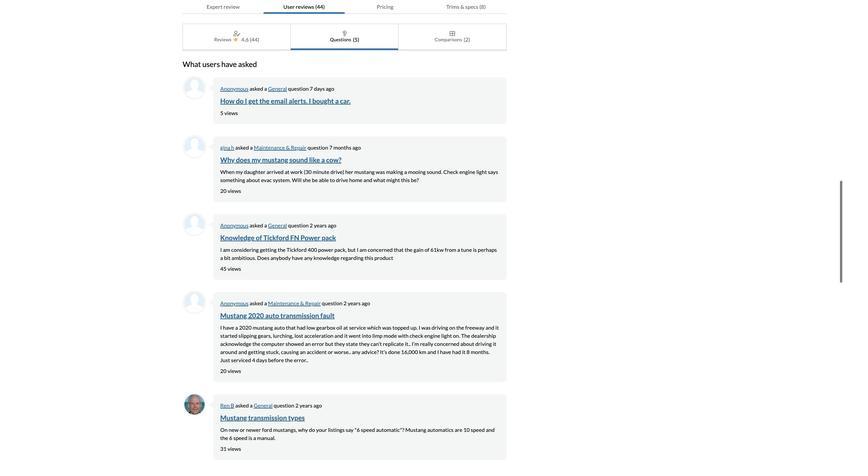 Task type: describe. For each thing, give the bounding box(es) containing it.
around
[[220, 349, 237, 356]]

have right users
[[221, 60, 237, 69]]

tune
[[461, 247, 472, 253]]

she
[[303, 177, 311, 183]]

0 horizontal spatial of
[[256, 234, 262, 242]]

maintenance & repair link for mustang
[[254, 144, 307, 151]]

the right on
[[457, 325, 465, 331]]

a up does
[[250, 144, 253, 151]]

(5)
[[353, 36, 359, 43]]

general for 2
[[268, 222, 287, 229]]

it's
[[380, 349, 387, 356]]

it left 8
[[462, 349, 466, 356]]

the inside on new or newer ford mustangs, why do your listings say "6 speed  automatic"? mustang automatics are 10 speed and the 6 speed is a manual.
[[220, 435, 228, 442]]

of inside i am considering getting the tickford 400 power pack, but i am concerned that  the gain of 61kw from a tune is perhaps a bit ambitious. does anybody have  any knowledge regarding this product
[[425, 247, 430, 253]]

0 vertical spatial had
[[297, 325, 306, 331]]

gain
[[414, 247, 424, 253]]

the down gears,
[[253, 341, 261, 347]]

gearbox
[[316, 325, 336, 331]]

started
[[220, 333, 238, 339]]

reviews
[[214, 37, 232, 42]]

400
[[308, 247, 317, 253]]

a inside i have a 2020 mustang auto that had low gearbox  oil at service which was topped up. i was driving on  the freeway and it started slipping gears, lurching,  lost acceleration and it went into limp mode with  check engine light on.  the dealership acknowledge the computer showed  an error but they state they can't replicate it..  i'm really concerned about driving it around and  getting stuck, causing an accident or worse..  any advice? it's done 16,000 km and i have had it 8  months. just serviced 4 days before the error..
[[235, 325, 238, 331]]

6
[[229, 435, 232, 442]]

how do i get the email alerts.  i bought a car.
[[220, 97, 351, 105]]

the up anybody
[[278, 247, 286, 253]]

and inside on new or newer ford mustangs, why do your listings say "6 speed  automatic"? mustang automatics are 10 speed and the 6 speed is a manual.
[[486, 427, 495, 434]]

the left gain at the bottom
[[405, 247, 413, 253]]

concerned inside i am considering getting the tickford 400 power pack, but i am concerned that  the gain of 61kw from a tune is perhaps a bit ambitious. does anybody have  any knowledge regarding this product
[[368, 247, 393, 253]]

how do i get the email alerts.  i bought a car. link
[[220, 97, 351, 105]]

0 horizontal spatial (44)
[[250, 36, 259, 43]]

anonymous for mustang
[[220, 300, 249, 307]]

do inside on new or newer ford mustangs, why do your listings say "6 speed  automatic"? mustang automatics are 10 speed and the 6 speed is a manual.
[[309, 427, 315, 434]]

0 horizontal spatial &
[[286, 144, 290, 151]]

i right up.
[[419, 325, 421, 331]]

views for why does my mustang sound like a cow?
[[228, 188, 241, 194]]

but inside i have a 2020 mustang auto that had low gearbox  oil at service which was topped up. i was driving on  the freeway and it started slipping gears, lurching,  lost acceleration and it went into limp mode with  check engine light on.  the dealership acknowledge the computer showed  an error but they state they can't replicate it..  i'm really concerned about driving it around and  getting stuck, causing an accident or worse..  any advice? it's done 16,000 km and i have had it 8  months. just serviced 4 days before the error..
[[325, 341, 334, 347]]

ago up which
[[362, 300, 370, 307]]

fault
[[321, 312, 335, 320]]

mustang inside i have a 2020 mustang auto that had low gearbox  oil at service which was topped up. i was driving on  the freeway and it started slipping gears, lurching,  lost acceleration and it went into limp mode with  check engine light on.  the dealership acknowledge the computer showed  an error but they state they can't replicate it..  i'm really concerned about driving it around and  getting stuck, causing an accident or worse..  any advice? it's done 16,000 km and i have had it 8  months. just serviced 4 days before the error..
[[253, 325, 273, 331]]

why
[[298, 427, 308, 434]]

manual.
[[257, 435, 276, 442]]

pricing tab
[[345, 0, 426, 14]]

th large image
[[450, 31, 455, 36]]

worse..
[[334, 349, 351, 356]]

acknowledge
[[220, 341, 252, 347]]

trims
[[447, 3, 460, 10]]

just
[[220, 357, 230, 364]]

listings
[[328, 427, 345, 434]]

i left get
[[245, 97, 247, 105]]

a left tune
[[458, 247, 460, 253]]

expert review tab
[[183, 0, 264, 14]]

anonymous link for mustang
[[220, 300, 249, 307]]

pricing
[[377, 3, 394, 10]]

does
[[257, 255, 270, 261]]

considering
[[231, 247, 259, 253]]

views for knowledge of tickford fn power pack
[[228, 266, 241, 272]]

causing
[[281, 349, 299, 356]]

ago up your
[[314, 403, 322, 409]]

views right 5
[[225, 110, 238, 116]]

my inside when my daughter arrived at work (30 minute  drive) her mustang was making a mooing  sound. check engine light says something  about evac system. will she be able to drive  home and what might this be?
[[236, 169, 243, 175]]

getting inside i am considering getting the tickford 400 power pack, but i am concerned that  the gain of 61kw from a tune is perhaps a bit ambitious. does anybody have  any knowledge regarding this product
[[260, 247, 277, 253]]

2 am from the left
[[360, 247, 367, 253]]

a inside on new or newer ford mustangs, why do your listings say "6 speed  automatic"? mustang automatics are 10 speed and the 6 speed is a manual.
[[253, 435, 256, 442]]

a up knowledge of tickford fn power pack
[[264, 222, 267, 229]]

about inside when my daughter arrived at work (30 minute  drive) her mustang was making a mooing  sound. check engine light says something  about evac system. will she be able to drive  home and what might this be?
[[246, 177, 260, 183]]

and up serviced at the bottom left
[[238, 349, 247, 356]]

users
[[203, 60, 220, 69]]

ren b asked a general question 2 years ago
[[220, 403, 322, 409]]

engine inside i have a 2020 mustang auto that had low gearbox  oil at service which was topped up. i was driving on  the freeway and it started slipping gears, lurching,  lost acceleration and it went into limp mode with  check engine light on.  the dealership acknowledge the computer showed  an error but they state they can't replicate it..  i'm really concerned about driving it around and  getting stuck, causing an accident or worse..  any advice? it's done 16,000 km and i have had it 8  months. just serviced 4 days before the error..
[[425, 333, 441, 339]]

dealership
[[472, 333, 496, 339]]

any inside i am considering getting the tickford 400 power pack, but i am concerned that  the gain of 61kw from a tune is perhaps a bit ambitious. does anybody have  any knowledge regarding this product
[[304, 255, 313, 261]]

anonymous asked a general question 2 years ago
[[220, 222, 337, 229]]

1 vertical spatial had
[[453, 349, 461, 356]]

i up started
[[220, 325, 222, 331]]

questions (5)
[[330, 36, 359, 43]]

mustang for mustang 2020 auto transmission fault
[[220, 312, 247, 320]]

topped
[[393, 325, 410, 331]]

i am considering getting the tickford 400 power pack, but i am concerned that  the gain of 61kw from a tune is perhaps a bit ambitious. does anybody have  any knowledge regarding this product
[[220, 247, 497, 261]]

at inside i have a 2020 mustang auto that had low gearbox  oil at service which was topped up. i was driving on  the freeway and it started slipping gears, lurching,  lost acceleration and it went into limp mode with  check engine light on.  the dealership acknowledge the computer showed  an error but they state they can't replicate it..  i'm really concerned about driving it around and  getting stuck, causing an accident or worse..  any advice? it's done 16,000 km and i have had it 8  months. just serviced 4 days before the error..
[[343, 325, 348, 331]]

4.6
[[241, 36, 249, 43]]

and inside when my daughter arrived at work (30 minute  drive) her mustang was making a mooing  sound. check engine light says something  about evac system. will she be able to drive  home and what might this be?
[[364, 177, 373, 183]]

comparisons (2)
[[435, 36, 470, 43]]

low
[[307, 325, 315, 331]]

it up dealership
[[496, 325, 499, 331]]

asked right b
[[235, 403, 249, 409]]

was right up.
[[422, 325, 431, 331]]

1 they from the left
[[335, 341, 345, 347]]

will
[[292, 177, 302, 183]]

question up fn at the left of page
[[288, 222, 309, 229]]

question up fault
[[322, 300, 343, 307]]

2 vertical spatial &
[[300, 300, 304, 307]]

1 horizontal spatial 7
[[329, 144, 333, 151]]

asked right h at the top left of page
[[235, 144, 249, 151]]

email
[[271, 97, 288, 105]]

the
[[461, 333, 471, 339]]

accident
[[307, 349, 327, 356]]

stuck,
[[266, 349, 280, 356]]

can't
[[371, 341, 382, 347]]

0 horizontal spatial 2
[[296, 403, 299, 409]]

0 vertical spatial general link
[[268, 85, 287, 92]]

1 vertical spatial an
[[300, 349, 306, 356]]

mustang inside when my daughter arrived at work (30 minute  drive) her mustang was making a mooing  sound. check engine light says something  about evac system. will she be able to drive  home and what might this be?
[[355, 169, 375, 175]]

lurching,
[[273, 333, 294, 339]]

with
[[398, 333, 409, 339]]

1 horizontal spatial driving
[[476, 341, 492, 347]]

be
[[312, 177, 318, 183]]

this inside i am considering getting the tickford 400 power pack, but i am concerned that  the gain of 61kw from a tune is perhaps a bit ambitious. does anybody have  any knowledge regarding this product
[[365, 255, 374, 261]]

a up mustang transmission types link
[[250, 403, 253, 409]]

reviews
[[296, 3, 314, 10]]

product
[[375, 255, 393, 261]]

asked up knowledge
[[250, 222, 263, 229]]

0 vertical spatial mustang
[[262, 156, 288, 164]]

mustang for mustang transmission types
[[220, 414, 247, 422]]

ago right months
[[353, 144, 361, 151]]

was up mode
[[382, 325, 392, 331]]

0 vertical spatial auto
[[265, 312, 279, 320]]

a up how do i get the email alerts.  i bought a car. link
[[264, 85, 267, 92]]

error..
[[294, 357, 308, 364]]

does
[[236, 156, 250, 164]]

slipping
[[239, 333, 257, 339]]

question up alerts.
[[288, 85, 309, 92]]

& inside tab
[[461, 3, 465, 10]]

what
[[183, 60, 201, 69]]

sound.
[[427, 169, 443, 175]]

mustang transmission types link
[[220, 414, 305, 422]]

gina h asked a maintenance & repair question 7 months ago
[[220, 144, 361, 151]]

ren
[[220, 403, 230, 409]]

a left the car.
[[335, 97, 339, 105]]

getting inside i have a 2020 mustang auto that had low gearbox  oil at service which was topped up. i was driving on  the freeway and it started slipping gears, lurching,  lost acceleration and it went into limp mode with  check engine light on.  the dealership acknowledge the computer showed  an error but they state they can't replicate it..  i'm really concerned about driving it around and  getting stuck, causing an accident or worse..  any advice? it's done 16,000 km and i have had it 8  months. just serviced 4 days before the error..
[[248, 349, 265, 356]]

20 views for why
[[220, 188, 241, 194]]

1 vertical spatial repair
[[305, 300, 321, 307]]

on.
[[453, 333, 460, 339]]

comparisons
[[435, 37, 462, 42]]

0 horizontal spatial do
[[236, 97, 244, 105]]

mode
[[384, 333, 397, 339]]

0 vertical spatial transmission
[[281, 312, 319, 320]]

gina h link
[[220, 144, 234, 151]]

0 vertical spatial days
[[314, 85, 325, 92]]

the down the causing
[[285, 357, 293, 364]]

and right km
[[428, 349, 436, 356]]

a up mustang 2020 auto transmission fault
[[264, 300, 267, 307]]

concerned inside i have a 2020 mustang auto that had low gearbox  oil at service which was topped up. i was driving on  the freeway and it started slipping gears, lurching,  lost acceleration and it went into limp mode with  check engine light on.  the dealership acknowledge the computer showed  an error but they state they can't replicate it..  i'm really concerned about driving it around and  getting stuck, causing an accident or worse..  any advice? it's done 16,000 km and i have had it 8  months. just serviced 4 days before the error..
[[435, 341, 460, 347]]

mustang inside on new or newer ford mustangs, why do your listings say "6 speed  automatic"? mustang automatics are 10 speed and the 6 speed is a manual.
[[406, 427, 427, 434]]

0 vertical spatial tickford
[[264, 234, 289, 242]]

months.
[[471, 349, 490, 356]]

2 horizontal spatial 2
[[344, 300, 347, 307]]

user edit image
[[233, 31, 240, 36]]

0 horizontal spatial 7
[[310, 85, 313, 92]]

user reviews (44)
[[284, 3, 325, 10]]

user
[[284, 3, 295, 10]]

acceleration
[[304, 333, 334, 339]]

gina
[[220, 144, 230, 151]]

mustangs,
[[273, 427, 297, 434]]

2 vertical spatial general
[[254, 403, 273, 409]]

asked down 4.6
[[238, 60, 257, 69]]

oil
[[337, 325, 342, 331]]

general link for tickford
[[268, 222, 287, 229]]

or inside i have a 2020 mustang auto that had low gearbox  oil at service which was topped up. i was driving on  the freeway and it started slipping gears, lurching,  lost acceleration and it went into limp mode with  check engine light on.  the dealership acknowledge the computer showed  an error but they state they can't replicate it..  i'm really concerned about driving it around and  getting stuck, causing an accident or worse..  any advice? it's done 16,000 km and i have had it 8  months. just serviced 4 days before the error..
[[328, 349, 333, 356]]

1 vertical spatial maintenance
[[268, 300, 299, 307]]

tickford inside i am considering getting the tickford 400 power pack, but i am concerned that  the gain of 61kw from a tune is perhaps a bit ambitious. does anybody have  any knowledge regarding this product
[[287, 247, 307, 253]]

but inside i am considering getting the tickford 400 power pack, but i am concerned that  the gain of 61kw from a tune is perhaps a bit ambitious. does anybody have  any knowledge regarding this product
[[348, 247, 356, 253]]

months
[[334, 144, 352, 151]]

any inside i have a 2020 mustang auto that had low gearbox  oil at service which was topped up. i was driving on  the freeway and it started slipping gears, lurching,  lost acceleration and it went into limp mode with  check engine light on.  the dealership acknowledge the computer showed  an error but they state they can't replicate it..  i'm really concerned about driving it around and  getting stuck, causing an accident or worse..  any advice? it's done 16,000 km and i have had it 8  months. just serviced 4 days before the error..
[[352, 349, 361, 356]]

mustang 2020 auto transmission fault link
[[220, 312, 335, 320]]

which
[[367, 325, 381, 331]]

1 anonymous from the top
[[220, 85, 249, 92]]

1 vertical spatial transmission
[[248, 414, 287, 422]]

ren b link
[[220, 403, 234, 409]]

(44) inside "tab"
[[315, 3, 325, 10]]

a left bit
[[220, 255, 223, 261]]

sound
[[290, 156, 308, 164]]

"6
[[355, 427, 360, 434]]

0 horizontal spatial driving
[[432, 325, 448, 331]]

minute
[[313, 169, 330, 175]]

cow?
[[326, 156, 342, 164]]

freeway
[[466, 325, 485, 331]]

power
[[318, 247, 334, 253]]

have up started
[[223, 325, 234, 331]]

anonymous asked a general question 7 days ago
[[220, 85, 335, 92]]

and up dealership
[[486, 325, 495, 331]]

have left 8
[[440, 349, 451, 356]]

questions
[[330, 37, 351, 42]]

question up like
[[308, 144, 328, 151]]

review
[[224, 3, 240, 10]]

1 vertical spatial years
[[348, 300, 361, 307]]

error
[[312, 341, 324, 347]]

2 horizontal spatial speed
[[471, 427, 485, 434]]

0 vertical spatial an
[[305, 341, 311, 347]]

0 vertical spatial 2020
[[248, 312, 264, 320]]

the right get
[[260, 97, 270, 105]]

get
[[249, 97, 258, 105]]



Task type: vqa. For each thing, say whether or not it's contained in the screenshot.
bottom an
yes



Task type: locate. For each thing, give the bounding box(es) containing it.
on
[[450, 325, 456, 331]]

1 vertical spatial is
[[249, 435, 252, 442]]

a up started
[[235, 325, 238, 331]]

0 vertical spatial any
[[304, 255, 313, 261]]

0 horizontal spatial or
[[240, 427, 245, 434]]

that left gain at the bottom
[[394, 247, 404, 253]]

maintenance up why does my mustang sound like a cow? link
[[254, 144, 285, 151]]

mustang up started
[[220, 312, 247, 320]]

general link for types
[[254, 403, 273, 409]]

question up types
[[274, 403, 295, 409]]

automatic"?
[[376, 427, 405, 434]]

1 20 views from the top
[[220, 188, 241, 194]]

light left says
[[477, 169, 487, 175]]

a right like
[[322, 156, 325, 164]]

at left work
[[285, 169, 290, 175]]

had up lost at the bottom of page
[[297, 325, 306, 331]]

have inside i am considering getting the tickford 400 power pack, but i am concerned that  the gain of 61kw from a tune is perhaps a bit ambitious. does anybody have  any knowledge regarding this product
[[292, 255, 303, 261]]

tab list containing 4.6
[[183, 24, 507, 50]]

how
[[220, 97, 235, 105]]

mustang up home
[[355, 169, 375, 175]]

1 horizontal spatial days
[[314, 85, 325, 92]]

20
[[220, 188, 227, 194], [220, 368, 227, 375]]

of right gain at the bottom
[[425, 247, 430, 253]]

drive
[[336, 177, 348, 183]]

at
[[285, 169, 290, 175], [343, 325, 348, 331]]

2 anonymous from the top
[[220, 222, 249, 229]]

general link up email
[[268, 85, 287, 92]]

2 20 views from the top
[[220, 368, 241, 375]]

1 vertical spatial tickford
[[287, 247, 307, 253]]

when
[[220, 169, 235, 175]]

light inside i have a 2020 mustang auto that had low gearbox  oil at service which was topped up. i was driving on  the freeway and it started slipping gears, lurching,  lost acceleration and it went into limp mode with  check engine light on.  the dealership acknowledge the computer showed  an error but they state they can't replicate it..  i'm really concerned about driving it around and  getting stuck, causing an accident or worse..  any advice? it's done 16,000 km and i have had it 8  months. just serviced 4 days before the error..
[[442, 333, 452, 339]]

0 vertical spatial anonymous link
[[220, 85, 249, 92]]

1 vertical spatial getting
[[248, 349, 265, 356]]

limp
[[373, 333, 383, 339]]

2 20 from the top
[[220, 368, 227, 375]]

this
[[401, 177, 410, 183], [365, 255, 374, 261]]

3 anonymous link from the top
[[220, 300, 249, 307]]

a inside when my daughter arrived at work (30 minute  drive) her mustang was making a mooing  sound. check engine light says something  about evac system. will she be able to drive  home and what might this be?
[[405, 169, 407, 175]]

20 for why does my mustang sound like a cow?
[[220, 188, 227, 194]]

1 vertical spatial engine
[[425, 333, 441, 339]]

of up considering
[[256, 234, 262, 242]]

0 vertical spatial maintenance & repair link
[[254, 144, 307, 151]]

1 vertical spatial but
[[325, 341, 334, 347]]

general
[[268, 85, 287, 92], [268, 222, 287, 229], [254, 403, 273, 409]]

0 vertical spatial repair
[[291, 144, 307, 151]]

i have a 2020 mustang auto that had low gearbox  oil at service which was topped up. i was driving on  the freeway and it started slipping gears, lurching,  lost acceleration and it went into limp mode with  check engine light on.  the dealership acknowledge the computer showed  an error but they state they can't replicate it..  i'm really concerned about driving it around and  getting stuck, causing an accident or worse..  any advice? it's done 16,000 km and i have had it 8  months. just serviced 4 days before the error..
[[220, 325, 499, 364]]

any
[[304, 255, 313, 261], [352, 349, 361, 356]]

anonymous asked a maintenance & repair question 2 years ago
[[220, 300, 370, 307]]

(44) right reviews
[[315, 3, 325, 10]]

my
[[252, 156, 261, 164], [236, 169, 243, 175]]

1 horizontal spatial any
[[352, 349, 361, 356]]

her
[[345, 169, 353, 175]]

or right new
[[240, 427, 245, 434]]

i right km
[[438, 349, 439, 356]]

general up email
[[268, 85, 287, 92]]

61kw
[[431, 247, 444, 253]]

20 for mustang 2020 auto transmission fault
[[220, 368, 227, 375]]

1 vertical spatial that
[[286, 325, 296, 331]]

and right 10
[[486, 427, 495, 434]]

is inside i am considering getting the tickford 400 power pack, but i am concerned that  the gain of 61kw from a tune is perhaps a bit ambitious. does anybody have  any knowledge regarding this product
[[473, 247, 477, 253]]

16,000
[[401, 349, 418, 356]]

1 am from the left
[[223, 247, 230, 253]]

20 views down something
[[220, 188, 241, 194]]

i right alerts.
[[309, 97, 311, 105]]

speed right the 6 at the bottom
[[234, 435, 248, 442]]

that inside i am considering getting the tickford 400 power pack, but i am concerned that  the gain of 61kw from a tune is perhaps a bit ambitious. does anybody have  any knowledge regarding this product
[[394, 247, 404, 253]]

31
[[220, 446, 227, 453]]

ago up pack
[[328, 222, 337, 229]]

daughter
[[244, 169, 266, 175]]

computer
[[262, 341, 285, 347]]

check
[[410, 333, 424, 339]]

0 vertical spatial &
[[461, 3, 465, 10]]

1 vertical spatial of
[[425, 247, 430, 253]]

auto up lurching,
[[274, 325, 285, 331]]

or inside on new or newer ford mustangs, why do your listings say "6 speed  automatic"? mustang automatics are 10 speed and the 6 speed is a manual.
[[240, 427, 245, 434]]

2 horizontal spatial &
[[461, 3, 465, 10]]

1 vertical spatial (44)
[[250, 36, 259, 43]]

days inside i have a 2020 mustang auto that had low gearbox  oil at service which was topped up. i was driving on  the freeway and it started slipping gears, lurching,  lost acceleration and it went into limp mode with  check engine light on.  the dealership acknowledge the computer showed  an error but they state they can't replicate it..  i'm really concerned about driving it around and  getting stuck, causing an accident or worse..  any advice? it's done 16,000 km and i have had it 8  months. just serviced 4 days before the error..
[[256, 357, 267, 364]]

1 horizontal spatial of
[[425, 247, 430, 253]]

20 views down just
[[220, 368, 241, 375]]

expert review
[[207, 3, 240, 10]]

2 tab list from the top
[[183, 24, 507, 50]]

2 anonymous link from the top
[[220, 222, 249, 229]]

1 vertical spatial about
[[461, 341, 475, 347]]

1 vertical spatial this
[[365, 255, 374, 261]]

1 vertical spatial my
[[236, 169, 243, 175]]

general link up knowledge of tickford fn power pack 'link'
[[268, 222, 287, 229]]

1 vertical spatial days
[[256, 357, 267, 364]]

0 horizontal spatial this
[[365, 255, 374, 261]]

anonymous up started
[[220, 300, 249, 307]]

2 vertical spatial mustang
[[253, 325, 273, 331]]

have right anybody
[[292, 255, 303, 261]]

1 vertical spatial any
[[352, 349, 361, 356]]

maintenance up mustang 2020 auto transmission fault
[[268, 300, 299, 307]]

concerned down on.
[[435, 341, 460, 347]]

mustang up arrived
[[262, 156, 288, 164]]

knowledge of tickford fn power pack link
[[220, 234, 336, 242]]

this inside when my daughter arrived at work (30 minute  drive) her mustang was making a mooing  sound. check engine light says something  about evac system. will she be able to drive  home and what might this be?
[[401, 177, 410, 183]]

1 vertical spatial concerned
[[435, 341, 460, 347]]

general link up mustang transmission types link
[[254, 403, 273, 409]]

mustang 2020 auto transmission fault
[[220, 312, 335, 320]]

it down dealership
[[493, 341, 497, 347]]

3 anonymous from the top
[[220, 300, 249, 307]]

1 vertical spatial 2020
[[239, 325, 252, 331]]

am up regarding
[[360, 247, 367, 253]]

before
[[268, 357, 284, 364]]

i'm
[[412, 341, 419, 347]]

the
[[260, 97, 270, 105], [278, 247, 286, 253], [405, 247, 413, 253], [457, 325, 465, 331], [253, 341, 261, 347], [285, 357, 293, 364], [220, 435, 228, 442]]

0 horizontal spatial any
[[304, 255, 313, 261]]

mustang up new
[[220, 414, 247, 422]]

1 vertical spatial do
[[309, 427, 315, 434]]

was up what
[[376, 169, 385, 175]]

home
[[349, 177, 363, 183]]

driving left on
[[432, 325, 448, 331]]

speed right the "6
[[361, 427, 375, 434]]

views for mustang 2020 auto transmission fault
[[228, 368, 241, 375]]

1 vertical spatial mustang
[[220, 414, 247, 422]]

i up 45
[[220, 247, 222, 253]]

1 vertical spatial anonymous
[[220, 222, 249, 229]]

1 vertical spatial 20 views
[[220, 368, 241, 375]]

am
[[223, 247, 230, 253], [360, 247, 367, 253]]

the left the 6 at the bottom
[[220, 435, 228, 442]]

anonymous link up knowledge
[[220, 222, 249, 229]]

general for 7
[[268, 85, 287, 92]]

1 horizontal spatial years
[[314, 222, 327, 229]]

h
[[231, 144, 234, 151]]

2 vertical spatial years
[[300, 403, 313, 409]]

says
[[488, 169, 498, 175]]

0 horizontal spatial am
[[223, 247, 230, 253]]

1 horizontal spatial or
[[328, 349, 333, 356]]

evac
[[261, 177, 272, 183]]

years up types
[[300, 403, 313, 409]]

1 anonymous link from the top
[[220, 85, 249, 92]]

new
[[229, 427, 239, 434]]

up.
[[411, 325, 418, 331]]

that up lurching,
[[286, 325, 296, 331]]

0 horizontal spatial years
[[300, 403, 313, 409]]

gears,
[[258, 333, 272, 339]]

1 horizontal spatial my
[[252, 156, 261, 164]]

when my daughter arrived at work (30 minute  drive) her mustang was making a mooing  sound. check engine light says something  about evac system. will she be able to drive  home and what might this be?
[[220, 169, 498, 183]]

0 vertical spatial 20 views
[[220, 188, 241, 194]]

views right 45
[[228, 266, 241, 272]]

question
[[288, 85, 309, 92], [308, 144, 328, 151], [288, 222, 309, 229], [322, 300, 343, 307], [274, 403, 295, 409]]

0 vertical spatial my
[[252, 156, 261, 164]]

1 vertical spatial anonymous link
[[220, 222, 249, 229]]

1 horizontal spatial that
[[394, 247, 404, 253]]

repair up sound
[[291, 144, 307, 151]]

bit
[[224, 255, 231, 261]]

and down 'oil'
[[335, 333, 343, 339]]

mustang transmission types
[[220, 414, 305, 422]]

0 vertical spatial of
[[256, 234, 262, 242]]

something
[[220, 177, 245, 183]]

2
[[310, 222, 313, 229], [344, 300, 347, 307], [296, 403, 299, 409]]

1 vertical spatial 7
[[329, 144, 333, 151]]

comparisons count element
[[464, 35, 470, 44]]

question image
[[343, 31, 347, 36]]

speed right 10
[[471, 427, 485, 434]]

1 vertical spatial 20
[[220, 368, 227, 375]]

serviced
[[231, 357, 251, 364]]

an
[[305, 341, 311, 347], [300, 349, 306, 356]]

0 horizontal spatial is
[[249, 435, 252, 442]]

0 horizontal spatial light
[[442, 333, 452, 339]]

2 vertical spatial anonymous link
[[220, 300, 249, 307]]

this left product
[[365, 255, 374, 261]]

0 vertical spatial mustang
[[220, 312, 247, 320]]

0 vertical spatial but
[[348, 247, 356, 253]]

0 vertical spatial about
[[246, 177, 260, 183]]

1 horizontal spatial (44)
[[315, 3, 325, 10]]

and left what
[[364, 177, 373, 183]]

be?
[[411, 177, 419, 183]]

0 vertical spatial 20
[[220, 188, 227, 194]]

views down something
[[228, 188, 241, 194]]

0 vertical spatial driving
[[432, 325, 448, 331]]

automatics
[[428, 427, 454, 434]]

1 horizontal spatial they
[[359, 341, 370, 347]]

knowledge
[[220, 234, 255, 242]]

advice?
[[362, 349, 379, 356]]

engine inside when my daughter arrived at work (30 minute  drive) her mustang was making a mooing  sound. check engine light says something  about evac system. will she be able to drive  home and what might this be?
[[460, 169, 476, 175]]

0 horizontal spatial speed
[[234, 435, 248, 442]]

transmission up ford
[[248, 414, 287, 422]]

that inside i have a 2020 mustang auto that had low gearbox  oil at service which was topped up. i was driving on  the freeway and it started slipping gears, lurching,  lost acceleration and it went into limp mode with  check engine light on.  the dealership acknowledge the computer showed  an error but they state they can't replicate it..  i'm really concerned about driving it around and  getting stuck, causing an accident or worse..  any advice? it's done 16,000 km and i have had it 8  months. just serviced 4 days before the error..
[[286, 325, 296, 331]]

it left went
[[345, 333, 348, 339]]

user reviews (44) tab
[[264, 0, 345, 14]]

2 they from the left
[[359, 341, 370, 347]]

years
[[314, 222, 327, 229], [348, 300, 361, 307], [300, 403, 313, 409]]

1 tab list from the top
[[183, 0, 507, 14]]

& up why does my mustang sound like a cow? link
[[286, 144, 290, 151]]

1 horizontal spatial speed
[[361, 427, 375, 434]]

light
[[477, 169, 487, 175], [442, 333, 452, 339]]

tab list containing expert review
[[183, 0, 507, 14]]

general link
[[268, 85, 287, 92], [268, 222, 287, 229], [254, 403, 273, 409]]

any down 400 at the bottom of page
[[304, 255, 313, 261]]

days up bought
[[314, 85, 325, 92]]

anonymous up how
[[220, 85, 249, 92]]

0 horizontal spatial had
[[297, 325, 306, 331]]

asked up mustang 2020 auto transmission fault link
[[250, 300, 263, 307]]

an up the error..
[[300, 349, 306, 356]]

like
[[309, 156, 320, 164]]

0 vertical spatial 7
[[310, 85, 313, 92]]

1 vertical spatial 2
[[344, 300, 347, 307]]

about
[[246, 177, 260, 183], [461, 341, 475, 347]]

able
[[319, 177, 329, 183]]

was inside when my daughter arrived at work (30 minute  drive) her mustang was making a mooing  sound. check engine light says something  about evac system. will she be able to drive  home and what might this be?
[[376, 169, 385, 175]]

showed
[[286, 341, 304, 347]]

maintenance & repair link for transmission
[[268, 300, 321, 307]]

ago up bought
[[326, 85, 335, 92]]

& up mustang 2020 auto transmission fault
[[300, 300, 304, 307]]

20 down just
[[220, 368, 227, 375]]

about inside i have a 2020 mustang auto that had low gearbox  oil at service which was topped up. i was driving on  the freeway and it started slipping gears, lurching,  lost acceleration and it went into limp mode with  check engine light on.  the dealership acknowledge the computer showed  an error but they state they can't replicate it..  i'm really concerned about driving it around and  getting stuck, causing an accident or worse..  any advice? it's done 16,000 km and i have had it 8  months. just serviced 4 days before the error..
[[461, 341, 475, 347]]

0 vertical spatial or
[[328, 349, 333, 356]]

2 vertical spatial 2
[[296, 403, 299, 409]]

1 horizontal spatial about
[[461, 341, 475, 347]]

0 horizontal spatial but
[[325, 341, 334, 347]]

at right 'oil'
[[343, 325, 348, 331]]

years up the service
[[348, 300, 361, 307]]

asked up get
[[250, 85, 263, 92]]

2 vertical spatial anonymous
[[220, 300, 249, 307]]

1 horizontal spatial this
[[401, 177, 410, 183]]

0 horizontal spatial engine
[[425, 333, 441, 339]]

a right "making"
[[405, 169, 407, 175]]

transmission
[[281, 312, 319, 320], [248, 414, 287, 422]]

1 horizontal spatial &
[[300, 300, 304, 307]]

1 horizontal spatial light
[[477, 169, 487, 175]]

is down 'newer'
[[249, 435, 252, 442]]

0 vertical spatial 2
[[310, 222, 313, 229]]

maintenance & repair link
[[254, 144, 307, 151], [268, 300, 321, 307]]

(8)
[[480, 3, 486, 10]]

years up pack
[[314, 222, 327, 229]]

had
[[297, 325, 306, 331], [453, 349, 461, 356]]

maintenance
[[254, 144, 285, 151], [268, 300, 299, 307]]

car.
[[340, 97, 351, 105]]

tab list
[[183, 0, 507, 14], [183, 24, 507, 50]]

engine
[[460, 169, 476, 175], [425, 333, 441, 339]]

2 horizontal spatial years
[[348, 300, 361, 307]]

they down into
[[359, 341, 370, 347]]

pack,
[[335, 247, 347, 253]]

questions count element
[[353, 35, 359, 44]]

0 vertical spatial concerned
[[368, 247, 393, 253]]

is inside on new or newer ford mustangs, why do your listings say "6 speed  automatic"? mustang automatics are 10 speed and the 6 speed is a manual.
[[249, 435, 252, 442]]

say
[[346, 427, 354, 434]]

20 down something
[[220, 188, 227, 194]]

auto inside i have a 2020 mustang auto that had low gearbox  oil at service which was topped up. i was driving on  the freeway and it started slipping gears, lurching,  lost acceleration and it went into limp mode with  check engine light on.  the dealership acknowledge the computer showed  an error but they state they can't replicate it..  i'm really concerned about driving it around and  getting stuck, causing an accident or worse..  any advice? it's done 16,000 km and i have had it 8  months. just serviced 4 days before the error..
[[274, 325, 285, 331]]

done
[[388, 349, 400, 356]]

what
[[374, 177, 386, 183]]

mustang up gears,
[[253, 325, 273, 331]]

i up regarding
[[357, 247, 359, 253]]

0 vertical spatial getting
[[260, 247, 277, 253]]

0 vertical spatial years
[[314, 222, 327, 229]]

5
[[220, 110, 224, 116]]

mustang left automatics
[[406, 427, 427, 434]]

1 horizontal spatial but
[[348, 247, 356, 253]]

but right error
[[325, 341, 334, 347]]

at inside when my daughter arrived at work (30 minute  drive) her mustang was making a mooing  sound. check engine light says something  about evac system. will she be able to drive  home and what might this be?
[[285, 169, 290, 175]]

20 views
[[220, 188, 241, 194], [220, 368, 241, 375]]

about down daughter
[[246, 177, 260, 183]]

1 vertical spatial tab list
[[183, 24, 507, 50]]

1 vertical spatial general
[[268, 222, 287, 229]]

45 views
[[220, 266, 241, 272]]

about up 8
[[461, 341, 475, 347]]

getting up 4
[[248, 349, 265, 356]]

transmission down anonymous asked a maintenance & repair question 2 years ago
[[281, 312, 319, 320]]

reviews count element
[[250, 35, 259, 44]]

anybody
[[271, 255, 291, 261]]

general up knowledge of tickford fn power pack 'link'
[[268, 222, 287, 229]]

1 vertical spatial light
[[442, 333, 452, 339]]

0 vertical spatial tab list
[[183, 0, 507, 14]]

2 vertical spatial mustang
[[406, 427, 427, 434]]

2020 inside i have a 2020 mustang auto that had low gearbox  oil at service which was topped up. i was driving on  the freeway and it started slipping gears, lurching,  lost acceleration and it went into limp mode with  check engine light on.  the dealership acknowledge the computer showed  an error but they state they can't replicate it..  i'm really concerned about driving it around and  getting stuck, causing an accident or worse..  any advice? it's done 16,000 km and i have had it 8  months. just serviced 4 days before the error..
[[239, 325, 252, 331]]

light down on
[[442, 333, 452, 339]]

anonymous link for knowledge
[[220, 222, 249, 229]]

views for mustang transmission types
[[228, 446, 241, 453]]

a down 'newer'
[[253, 435, 256, 442]]

might
[[387, 177, 400, 183]]

from
[[445, 247, 457, 253]]

light inside when my daughter arrived at work (30 minute  drive) her mustang was making a mooing  sound. check engine light says something  about evac system. will she be able to drive  home and what might this be?
[[477, 169, 487, 175]]

1 20 from the top
[[220, 188, 227, 194]]

that
[[394, 247, 404, 253], [286, 325, 296, 331]]

b
[[231, 403, 234, 409]]

why does my mustang sound like a cow?
[[220, 156, 342, 164]]

anonymous for knowledge
[[220, 222, 249, 229]]

0 vertical spatial maintenance
[[254, 144, 285, 151]]

is right tune
[[473, 247, 477, 253]]

it..
[[405, 341, 411, 347]]

general up mustang transmission types link
[[254, 403, 273, 409]]

1 vertical spatial &
[[286, 144, 290, 151]]

trims & specs (8) tab
[[426, 0, 507, 14]]

20 views for mustang
[[220, 368, 241, 375]]



